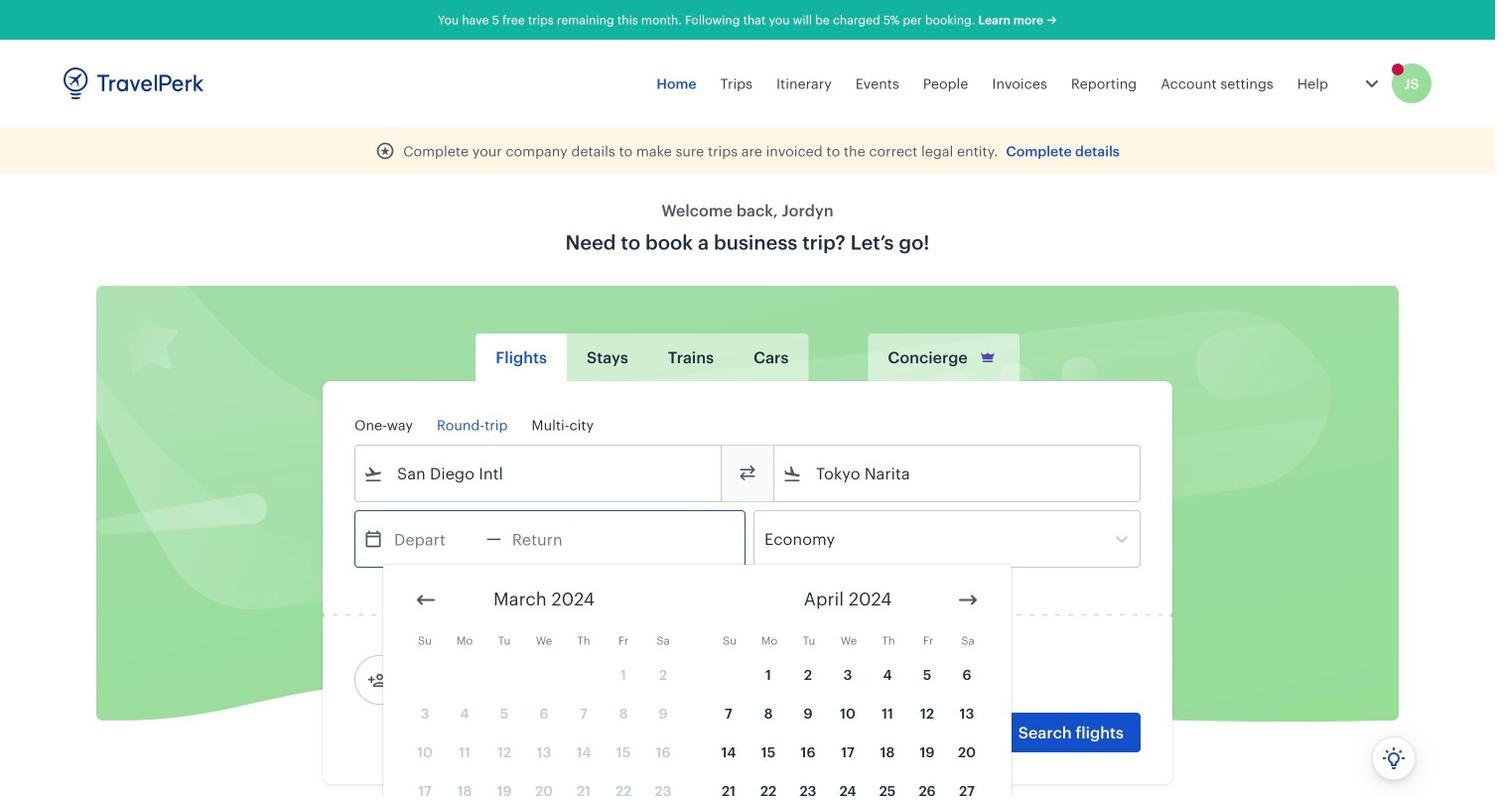 Task type: describe. For each thing, give the bounding box(es) containing it.
move forward to switch to the next month. image
[[956, 588, 980, 612]]

move backward to switch to the previous month. image
[[414, 588, 438, 612]]

Return text field
[[501, 511, 604, 567]]



Task type: locate. For each thing, give the bounding box(es) containing it.
From search field
[[383, 458, 695, 489]]

Add first traveler search field
[[387, 664, 594, 696]]

calendar application
[[383, 565, 1495, 796]]

To search field
[[802, 458, 1114, 489]]

Depart text field
[[383, 511, 486, 567]]



Task type: vqa. For each thing, say whether or not it's contained in the screenshot.
second American Airlines icon from the bottom of the page
no



